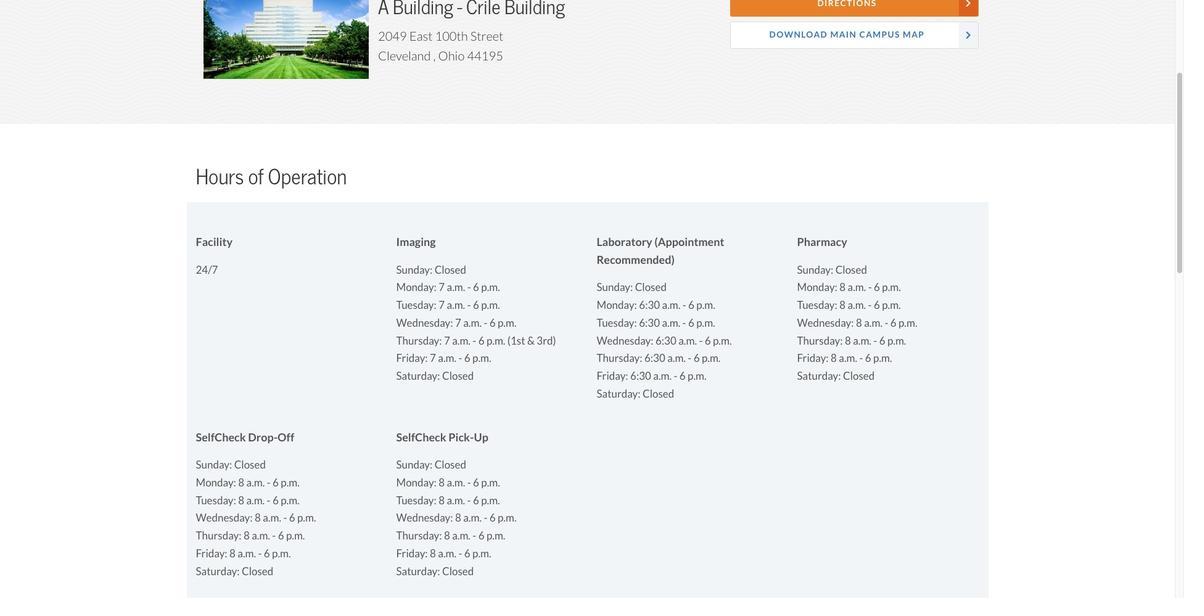 Task type: describe. For each thing, give the bounding box(es) containing it.
east
[[410, 29, 433, 45]]

facility
[[196, 235, 233, 249]]

friday: for selfcheck drop-off
[[196, 547, 227, 561]]

download
[[770, 29, 828, 40]]

tuesday: for laboratory (appointment recommended)
[[597, 316, 637, 330]]

monday: for pharmacy
[[798, 281, 838, 295]]

wednesday: for selfcheck pick-up
[[396, 512, 453, 525]]

monday: for selfcheck pick-up
[[396, 476, 437, 490]]

2049 east 100th street cleveland , ohio 44195
[[378, 29, 504, 64]]

main
[[831, 29, 857, 40]]

thursday: for pharmacy
[[798, 334, 843, 348]]

(1st
[[508, 334, 525, 348]]

pharmacy
[[798, 235, 848, 249]]

imaging
[[396, 235, 436, 249]]

,
[[434, 48, 436, 64]]

thursday: for laboratory (appointment recommended)
[[597, 352, 643, 365]]

hours of operation
[[196, 164, 347, 190]]

sunday: closed monday: 8 a.m. - 6 p.m. tuesday: 8 a.m. - 6 p.m. wednesday: 8 a.m. - 6 p.m. thursday: 8 a.m. - 6 p.m. friday: 8 a.m. - 6 p.m. saturday: closed for selfcheck pick-up
[[396, 459, 517, 579]]

tuesday: for imaging
[[396, 299, 437, 312]]

saturday: for selfcheck pick-up
[[396, 565, 440, 579]]

thursday: for selfcheck drop-off
[[196, 530, 242, 543]]

sunday: for laboratory (appointment recommended)
[[597, 281, 633, 295]]

friday: for pharmacy
[[798, 352, 829, 365]]

hours
[[196, 164, 244, 190]]

&
[[528, 334, 535, 348]]

campus
[[860, 29, 901, 40]]

thursday: for selfcheck pick-up
[[396, 530, 442, 543]]

saturday: inside sunday: closed monday: 7 a.m. - 6 p.m. tuesday: 7 a.m. - 6 p.m. wednesday: 7 a.m. - 6 p.m. thursday: 7 a.m. - 6 p.m. (1st & 3rd) friday: 7 a.m. - 6 p.m. saturday: closed
[[396, 370, 440, 383]]

44195
[[467, 48, 503, 64]]

2049
[[378, 29, 407, 45]]

selfcheck for selfcheck drop-off
[[196, 431, 246, 445]]

download main campus map link
[[731, 22, 980, 49]]

3rd)
[[537, 334, 556, 348]]

sunday: for selfcheck drop-off
[[196, 459, 232, 472]]

friday: for selfcheck pick-up
[[396, 547, 428, 561]]

street
[[471, 29, 504, 45]]

friday: inside sunday: closed monday: 7 a.m. - 6 p.m. tuesday: 7 a.m. - 6 p.m. wednesday: 7 a.m. - 6 p.m. thursday: 7 a.m. - 6 p.m. (1st & 3rd) friday: 7 a.m. - 6 p.m. saturday: closed
[[396, 352, 428, 365]]

of
[[248, 164, 264, 190]]

wednesday: for selfcheck drop-off
[[196, 512, 253, 525]]

(appointment
[[655, 235, 725, 249]]

recommended)
[[597, 253, 675, 267]]

download main campus map
[[770, 29, 925, 40]]

pick-
[[449, 431, 474, 445]]



Task type: vqa. For each thing, say whether or not it's contained in the screenshot.


Task type: locate. For each thing, give the bounding box(es) containing it.
thursday: inside sunday: closed monday: 7 a.m. - 6 p.m. tuesday: 7 a.m. - 6 p.m. wednesday: 7 a.m. - 6 p.m. thursday: 7 a.m. - 6 p.m. (1st & 3rd) friday: 7 a.m. - 6 p.m. saturday: closed
[[396, 334, 442, 348]]

tuesday: inside "sunday: closed monday: 6:30 a.m. - 6 p.m. tuesday: 6:30 a.m. - 6 p.m. wednesday: 6:30 a.m. - 6 p.m. thursday: 6:30 a.m. - 6 p.m. friday: 6:30 a.m. - 6 p.m. saturday: closed"
[[597, 316, 637, 330]]

2 horizontal spatial sunday: closed monday: 8 a.m. - 6 p.m. tuesday: 8 a.m. - 6 p.m. wednesday: 8 a.m. - 6 p.m. thursday: 8 a.m. - 6 p.m. friday: 8 a.m. - 6 p.m. saturday: closed
[[798, 263, 918, 383]]

a building - crile building image
[[204, 0, 369, 85]]

sunday: closed monday: 6:30 a.m. - 6 p.m. tuesday: 6:30 a.m. - 6 p.m. wednesday: 6:30 a.m. - 6 p.m. thursday: 6:30 a.m. - 6 p.m. friday: 6:30 a.m. - 6 p.m. saturday: closed
[[597, 281, 732, 401]]

sunday: down imaging
[[396, 263, 433, 277]]

operation
[[268, 164, 347, 190]]

wednesday:
[[396, 316, 453, 330], [798, 316, 854, 330], [597, 334, 654, 348], [196, 512, 253, 525], [396, 512, 453, 525]]

1 horizontal spatial sunday: closed monday: 8 a.m. - 6 p.m. tuesday: 8 a.m. - 6 p.m. wednesday: 8 a.m. - 6 p.m. thursday: 8 a.m. - 6 p.m. friday: 8 a.m. - 6 p.m. saturday: closed
[[396, 459, 517, 579]]

100th
[[435, 29, 468, 45]]

monday: down selfcheck drop-off at the left of page
[[196, 476, 236, 490]]

sunday:
[[396, 263, 433, 277], [798, 263, 834, 277], [597, 281, 633, 295], [196, 459, 232, 472], [396, 459, 433, 472]]

monday:
[[396, 281, 437, 295], [798, 281, 838, 295], [597, 299, 637, 312], [196, 476, 236, 490], [396, 476, 437, 490]]

sunday: inside "sunday: closed monday: 6:30 a.m. - 6 p.m. tuesday: 6:30 a.m. - 6 p.m. wednesday: 6:30 a.m. - 6 p.m. thursday: 6:30 a.m. - 6 p.m. friday: 6:30 a.m. - 6 p.m. saturday: closed"
[[597, 281, 633, 295]]

sunday: down recommended)
[[597, 281, 633, 295]]

thursday: inside "sunday: closed monday: 6:30 a.m. - 6 p.m. tuesday: 6:30 a.m. - 6 p.m. wednesday: 6:30 a.m. - 6 p.m. thursday: 6:30 a.m. - 6 p.m. friday: 6:30 a.m. - 6 p.m. saturday: closed"
[[597, 352, 643, 365]]

sunday: down 'pharmacy'
[[798, 263, 834, 277]]

friday:
[[396, 352, 428, 365], [798, 352, 829, 365], [597, 370, 629, 383], [196, 547, 227, 561], [396, 547, 428, 561]]

tuesday: for selfcheck pick-up
[[396, 494, 437, 508]]

saturday: for selfcheck drop-off
[[196, 565, 240, 579]]

monday: inside "sunday: closed monday: 6:30 a.m. - 6 p.m. tuesday: 6:30 a.m. - 6 p.m. wednesday: 6:30 a.m. - 6 p.m. thursday: 6:30 a.m. - 6 p.m. friday: 6:30 a.m. - 6 p.m. saturday: closed"
[[597, 299, 637, 312]]

laboratory (appointment recommended)
[[597, 235, 725, 267]]

tuesday: inside sunday: closed monday: 7 a.m. - 6 p.m. tuesday: 7 a.m. - 6 p.m. wednesday: 7 a.m. - 6 p.m. thursday: 7 a.m. - 6 p.m. (1st & 3rd) friday: 7 a.m. - 6 p.m. saturday: closed
[[396, 299, 437, 312]]

selfcheck for selfcheck pick-up
[[396, 431, 447, 445]]

sunday: closed monday: 8 a.m. - 6 p.m. tuesday: 8 a.m. - 6 p.m. wednesday: 8 a.m. - 6 p.m. thursday: 8 a.m. - 6 p.m. friday: 8 a.m. - 6 p.m. saturday: closed
[[798, 263, 918, 383], [196, 459, 316, 579], [396, 459, 517, 579]]

sunday: closed monday: 7 a.m. - 6 p.m. tuesday: 7 a.m. - 6 p.m. wednesday: 7 a.m. - 6 p.m. thursday: 7 a.m. - 6 p.m. (1st & 3rd) friday: 7 a.m. - 6 p.m. saturday: closed
[[396, 263, 556, 383]]

tuesday:
[[396, 299, 437, 312], [798, 299, 838, 312], [597, 316, 637, 330], [196, 494, 236, 508], [396, 494, 437, 508]]

monday: for imaging
[[396, 281, 437, 295]]

0 horizontal spatial selfcheck
[[196, 431, 246, 445]]

saturday: for pharmacy
[[798, 370, 841, 383]]

0 horizontal spatial sunday: closed monday: 8 a.m. - 6 p.m. tuesday: 8 a.m. - 6 p.m. wednesday: 8 a.m. - 6 p.m. thursday: 8 a.m. - 6 p.m. friday: 8 a.m. - 6 p.m. saturday: closed
[[196, 459, 316, 579]]

sunday: closed monday: 8 a.m. - 6 p.m. tuesday: 8 a.m. - 6 p.m. wednesday: 8 a.m. - 6 p.m. thursday: 8 a.m. - 6 p.m. friday: 8 a.m. - 6 p.m. saturday: closed for selfcheck drop-off
[[196, 459, 316, 579]]

selfcheck drop-off
[[196, 431, 294, 445]]

closed
[[435, 263, 466, 277], [836, 263, 868, 277], [635, 281, 667, 295], [442, 370, 474, 383], [844, 370, 875, 383], [643, 387, 675, 401], [234, 459, 266, 472], [435, 459, 466, 472], [242, 565, 274, 579], [442, 565, 474, 579]]

1 horizontal spatial selfcheck
[[396, 431, 447, 445]]

monday: for selfcheck drop-off
[[196, 476, 236, 490]]

selfcheck left drop-
[[196, 431, 246, 445]]

thursday: for imaging
[[396, 334, 442, 348]]

wednesday: for laboratory (appointment recommended)
[[597, 334, 654, 348]]

map
[[903, 29, 925, 40]]

saturday:
[[396, 370, 440, 383], [798, 370, 841, 383], [597, 387, 641, 401], [196, 565, 240, 579], [396, 565, 440, 579]]

1 selfcheck from the left
[[196, 431, 246, 445]]

selfcheck pick-up
[[396, 431, 489, 445]]

sunday: down selfcheck pick-up
[[396, 459, 433, 472]]

sunday: down selfcheck drop-off at the left of page
[[196, 459, 232, 472]]

drop-
[[248, 431, 278, 445]]

tuesday: for selfcheck drop-off
[[196, 494, 236, 508]]

ohio
[[438, 48, 465, 64]]

off
[[278, 431, 294, 445]]

6
[[473, 281, 479, 295], [874, 281, 880, 295], [473, 299, 479, 312], [689, 299, 695, 312], [874, 299, 880, 312], [490, 316, 496, 330], [689, 316, 695, 330], [891, 316, 897, 330], [479, 334, 485, 348], [705, 334, 711, 348], [880, 334, 886, 348], [465, 352, 471, 365], [694, 352, 700, 365], [866, 352, 872, 365], [680, 370, 686, 383], [273, 476, 279, 490], [473, 476, 479, 490], [273, 494, 279, 508], [473, 494, 479, 508], [289, 512, 295, 525], [490, 512, 496, 525], [278, 530, 284, 543], [479, 530, 485, 543], [264, 547, 270, 561], [465, 547, 471, 561]]

monday: down 'pharmacy'
[[798, 281, 838, 295]]

sunday: for pharmacy
[[798, 263, 834, 277]]

2 selfcheck from the left
[[396, 431, 447, 445]]

wednesday: for imaging
[[396, 316, 453, 330]]

wednesday: inside sunday: closed monday: 7 a.m. - 6 p.m. tuesday: 7 a.m. - 6 p.m. wednesday: 7 a.m. - 6 p.m. thursday: 7 a.m. - 6 p.m. (1st & 3rd) friday: 7 a.m. - 6 p.m. saturday: closed
[[396, 316, 453, 330]]

8
[[840, 281, 846, 295], [840, 299, 846, 312], [856, 316, 863, 330], [845, 334, 851, 348], [831, 352, 837, 365], [238, 476, 244, 490], [439, 476, 445, 490], [238, 494, 244, 508], [439, 494, 445, 508], [255, 512, 261, 525], [455, 512, 461, 525], [244, 530, 250, 543], [444, 530, 450, 543], [230, 547, 236, 561], [430, 547, 436, 561]]

wednesday: for pharmacy
[[798, 316, 854, 330]]

selfcheck
[[196, 431, 246, 445], [396, 431, 447, 445]]

friday: for laboratory (appointment recommended)
[[597, 370, 629, 383]]

-
[[468, 281, 471, 295], [869, 281, 872, 295], [467, 299, 471, 312], [683, 299, 687, 312], [869, 299, 872, 312], [484, 316, 488, 330], [683, 316, 686, 330], [885, 316, 889, 330], [473, 334, 477, 348], [699, 334, 703, 348], [874, 334, 878, 348], [459, 352, 462, 365], [688, 352, 692, 365], [860, 352, 864, 365], [674, 370, 678, 383], [267, 476, 271, 490], [468, 476, 471, 490], [267, 494, 271, 508], [467, 494, 471, 508], [283, 512, 287, 525], [484, 512, 488, 525], [272, 530, 276, 543], [473, 530, 477, 543], [258, 547, 262, 561], [459, 547, 462, 561]]

monday: inside sunday: closed monday: 7 a.m. - 6 p.m. tuesday: 7 a.m. - 6 p.m. wednesday: 7 a.m. - 6 p.m. thursday: 7 a.m. - 6 p.m. (1st & 3rd) friday: 7 a.m. - 6 p.m. saturday: closed
[[396, 281, 437, 295]]

selfcheck left pick-
[[396, 431, 447, 445]]

tuesday: for pharmacy
[[798, 299, 838, 312]]

sunday: for imaging
[[396, 263, 433, 277]]

sunday: closed monday: 8 a.m. - 6 p.m. tuesday: 8 a.m. - 6 p.m. wednesday: 8 a.m. - 6 p.m. thursday: 8 a.m. - 6 p.m. friday: 8 a.m. - 6 p.m. saturday: closed for pharmacy
[[798, 263, 918, 383]]

saturday: for laboratory (appointment recommended)
[[597, 387, 641, 401]]

thursday:
[[396, 334, 442, 348], [798, 334, 843, 348], [597, 352, 643, 365], [196, 530, 242, 543], [396, 530, 442, 543]]

laboratory
[[597, 235, 653, 249]]

monday: down recommended)
[[597, 299, 637, 312]]

cleveland
[[378, 48, 431, 64]]

24/7
[[196, 263, 218, 277]]

p.m.
[[481, 281, 500, 295], [883, 281, 901, 295], [481, 299, 500, 312], [697, 299, 716, 312], [882, 299, 901, 312], [498, 316, 517, 330], [697, 316, 716, 330], [899, 316, 918, 330], [487, 334, 506, 348], [713, 334, 732, 348], [888, 334, 907, 348], [473, 352, 492, 365], [702, 352, 721, 365], [874, 352, 893, 365], [688, 370, 707, 383], [281, 476, 300, 490], [481, 476, 500, 490], [281, 494, 300, 508], [481, 494, 500, 508], [297, 512, 316, 525], [498, 512, 517, 525], [286, 530, 305, 543], [487, 530, 506, 543], [272, 547, 291, 561], [473, 547, 492, 561]]

a.m.
[[447, 281, 465, 295], [848, 281, 867, 295], [447, 299, 465, 312], [662, 299, 681, 312], [848, 299, 866, 312], [464, 316, 482, 330], [662, 316, 681, 330], [865, 316, 883, 330], [452, 334, 471, 348], [679, 334, 697, 348], [854, 334, 872, 348], [438, 352, 457, 365], [668, 352, 686, 365], [839, 352, 858, 365], [654, 370, 672, 383], [247, 476, 265, 490], [447, 476, 465, 490], [246, 494, 265, 508], [447, 494, 465, 508], [263, 512, 281, 525], [464, 512, 482, 525], [252, 530, 270, 543], [452, 530, 471, 543], [238, 547, 256, 561], [438, 547, 457, 561]]

monday: down imaging
[[396, 281, 437, 295]]

sunday: for selfcheck pick-up
[[396, 459, 433, 472]]

monday: down selfcheck pick-up
[[396, 476, 437, 490]]

6:30
[[639, 299, 660, 312], [639, 316, 660, 330], [656, 334, 677, 348], [645, 352, 666, 365], [631, 370, 652, 383]]

friday: inside "sunday: closed monday: 6:30 a.m. - 6 p.m. tuesday: 6:30 a.m. - 6 p.m. wednesday: 6:30 a.m. - 6 p.m. thursday: 6:30 a.m. - 6 p.m. friday: 6:30 a.m. - 6 p.m. saturday: closed"
[[597, 370, 629, 383]]

sunday: inside sunday: closed monday: 7 a.m. - 6 p.m. tuesday: 7 a.m. - 6 p.m. wednesday: 7 a.m. - 6 p.m. thursday: 7 a.m. - 6 p.m. (1st & 3rd) friday: 7 a.m. - 6 p.m. saturday: closed
[[396, 263, 433, 277]]

wednesday: inside "sunday: closed monday: 6:30 a.m. - 6 p.m. tuesday: 6:30 a.m. - 6 p.m. wednesday: 6:30 a.m. - 6 p.m. thursday: 6:30 a.m. - 6 p.m. friday: 6:30 a.m. - 6 p.m. saturday: closed"
[[597, 334, 654, 348]]

saturday: inside "sunday: closed monday: 6:30 a.m. - 6 p.m. tuesday: 6:30 a.m. - 6 p.m. wednesday: 6:30 a.m. - 6 p.m. thursday: 6:30 a.m. - 6 p.m. friday: 6:30 a.m. - 6 p.m. saturday: closed"
[[597, 387, 641, 401]]

7
[[439, 281, 445, 295], [439, 299, 445, 312], [455, 316, 461, 330], [444, 334, 450, 348], [430, 352, 436, 365]]

monday: for laboratory (appointment recommended)
[[597, 299, 637, 312]]

up
[[474, 431, 489, 445]]



